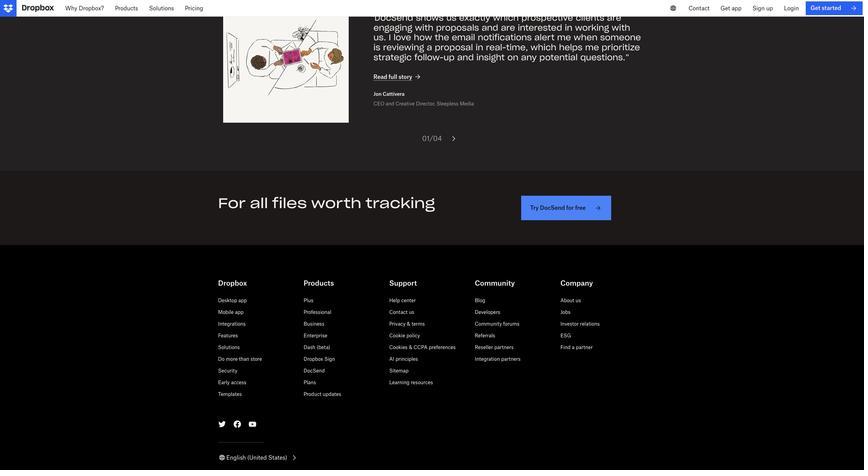 Task type: describe. For each thing, give the bounding box(es) containing it.
get started
[[811, 5, 842, 12]]

resources
[[411, 380, 433, 386]]

store
[[251, 357, 262, 363]]

login
[[784, 5, 799, 12]]

product updates
[[304, 392, 341, 398]]

privacy & terms
[[389, 321, 425, 327]]

partners for integration partners
[[502, 357, 521, 363]]

exactly
[[459, 12, 491, 23]]

why dropbox?
[[65, 5, 104, 12]]

find
[[561, 345, 571, 351]]

all
[[250, 195, 268, 212]]

terms
[[412, 321, 425, 327]]

help
[[389, 298, 400, 304]]

early access
[[218, 380, 247, 386]]

about us link
[[561, 298, 581, 304]]

get started link
[[806, 1, 863, 15]]

why dropbox? button
[[60, 0, 110, 17]]

docsend inside footer
[[304, 368, 325, 374]]

features
[[218, 333, 238, 339]]

why
[[65, 5, 77, 12]]

read full story link
[[374, 73, 422, 81]]

security link
[[218, 368, 237, 374]]

a inside footer
[[572, 345, 575, 351]]

1 vertical spatial and
[[457, 52, 474, 63]]

dropbox for dropbox sign
[[304, 357, 323, 363]]

jobs
[[561, 310, 571, 316]]

try
[[530, 205, 539, 212]]

center
[[402, 298, 416, 304]]

blog link
[[475, 298, 486, 304]]

business link
[[304, 321, 324, 327]]

than
[[239, 357, 249, 363]]

community for community
[[475, 279, 515, 288]]

us for contact us
[[409, 310, 415, 316]]

learning
[[389, 380, 410, 386]]

files
[[272, 195, 307, 212]]

community forums link
[[475, 321, 520, 327]]

us for about us
[[576, 298, 581, 304]]

strategic
[[374, 52, 412, 63]]

01/04
[[422, 134, 442, 143]]

0 vertical spatial which
[[493, 12, 519, 23]]

early access link
[[218, 380, 247, 386]]

products button
[[110, 0, 144, 17]]

0 horizontal spatial in
[[476, 42, 484, 53]]

up inside sign up link
[[767, 5, 773, 12]]

integration partners
[[475, 357, 521, 363]]

relations
[[580, 321, 600, 327]]

find a partner
[[561, 345, 593, 351]]

desktop app link
[[218, 298, 247, 304]]

product
[[304, 392, 322, 398]]

1 horizontal spatial solutions
[[218, 345, 240, 351]]

an illustration of two people sitting at a desk looking at a digital tablet image
[[223, 0, 349, 123]]

preferences
[[429, 345, 456, 351]]

potential
[[540, 52, 578, 63]]

when
[[574, 32, 598, 43]]

sitemap
[[389, 368, 409, 374]]

solutions inside dropdown button
[[149, 5, 174, 12]]

states)
[[268, 455, 287, 462]]

learning resources
[[389, 380, 433, 386]]

integrations
[[218, 321, 246, 327]]

(united
[[247, 455, 267, 462]]

follow-
[[415, 52, 444, 63]]

do more than store
[[218, 357, 262, 363]]

1 horizontal spatial in
[[565, 22, 573, 33]]

do more than store link
[[218, 357, 262, 363]]

working
[[575, 22, 609, 33]]

forums
[[503, 321, 520, 327]]

cookie policy
[[389, 333, 420, 339]]

templates link
[[218, 392, 242, 398]]

footer containing dropbox
[[0, 262, 865, 471]]

1 horizontal spatial are
[[607, 12, 622, 23]]

full
[[389, 73, 397, 80]]

templates
[[218, 392, 242, 398]]

enterprise
[[304, 333, 328, 339]]

sign up
[[753, 5, 773, 12]]

& for privacy
[[407, 321, 410, 327]]

products inside "popup button"
[[115, 5, 138, 12]]

early
[[218, 380, 230, 386]]

login link
[[779, 0, 805, 17]]

prospective
[[522, 12, 573, 23]]

business
[[304, 321, 324, 327]]

pricing link
[[180, 0, 209, 17]]

ai
[[389, 357, 394, 363]]

0 horizontal spatial me
[[557, 32, 571, 43]]

clients
[[576, 12, 605, 23]]

sleepless
[[437, 101, 459, 107]]

tracking
[[366, 195, 435, 212]]

worth
[[311, 195, 362, 212]]

mobile app
[[218, 310, 244, 316]]

interested
[[518, 22, 563, 33]]

solutions link
[[218, 345, 240, 351]]

1 horizontal spatial me
[[585, 42, 599, 53]]

contact for contact us
[[389, 310, 408, 316]]

app for get app
[[732, 5, 742, 12]]

partners for reseller partners
[[495, 345, 514, 351]]

privacy
[[389, 321, 406, 327]]

0 horizontal spatial are
[[501, 22, 515, 33]]

questions."
[[581, 52, 630, 63]]

read full story
[[374, 73, 412, 80]]

sign up link
[[747, 0, 779, 17]]

dash (beta) link
[[304, 345, 330, 351]]

helps
[[559, 42, 583, 53]]

contact us link
[[389, 310, 415, 316]]



Task type: vqa. For each thing, say whether or not it's contained in the screenshot.
us associated with About us
yes



Task type: locate. For each thing, give the bounding box(es) containing it.
0 vertical spatial solutions
[[149, 5, 174, 12]]

cookies & ccpa preferences
[[389, 345, 456, 351]]

contact up privacy
[[389, 310, 408, 316]]

alert
[[535, 32, 555, 43]]

are up the someone
[[607, 12, 622, 23]]

english (united states) button
[[218, 454, 298, 463]]

1 vertical spatial community
[[475, 321, 502, 327]]

sign
[[753, 5, 765, 12], [325, 357, 335, 363]]

app left the sign up
[[732, 5, 742, 12]]

1 horizontal spatial products
[[304, 279, 334, 288]]

app for desktop app
[[238, 298, 247, 304]]

1 horizontal spatial which
[[531, 42, 557, 53]]

learning resources link
[[389, 380, 433, 386]]

0 vertical spatial up
[[767, 5, 773, 12]]

0 horizontal spatial dropbox
[[218, 279, 247, 288]]

privacy & terms link
[[389, 321, 425, 327]]

0 vertical spatial products
[[115, 5, 138, 12]]

1 vertical spatial &
[[409, 345, 413, 351]]

1 vertical spatial contact
[[389, 310, 408, 316]]

partners down 'reseller partners' link
[[502, 357, 521, 363]]

us right shows
[[447, 12, 457, 23]]

0 horizontal spatial a
[[427, 42, 432, 53]]

us inside "docsend shows us exactly which prospective clients are engaging with proposals and are interested in working with us. i love how the email notifications alert me when someone is reviewing a proposal in real-time, which helps me prioritize strategic follow-up and insight on any potential questions."
[[447, 12, 457, 23]]

up inside "docsend shows us exactly which prospective clients are engaging with proposals and are interested in working with us. i love how the email notifications alert me when someone is reviewing a proposal in real-time, which helps me prioritize strategic follow-up and insight on any potential questions."
[[444, 52, 455, 63]]

english
[[226, 455, 246, 462]]

is
[[374, 42, 381, 53]]

1 vertical spatial sign
[[325, 357, 335, 363]]

reviewing
[[383, 42, 424, 53]]

2 vertical spatial and
[[386, 101, 394, 107]]

0 horizontal spatial docsend
[[304, 368, 325, 374]]

us.
[[374, 32, 386, 43]]

are up time, on the top right of page
[[501, 22, 515, 33]]

ccpa
[[414, 345, 428, 351]]

0 horizontal spatial contact
[[389, 310, 408, 316]]

& left ccpa
[[409, 345, 413, 351]]

dropbox up desktop app
[[218, 279, 247, 288]]

dropbox up docsend link on the bottom left of page
[[304, 357, 323, 363]]

1 vertical spatial up
[[444, 52, 455, 63]]

1 vertical spatial partners
[[502, 357, 521, 363]]

on
[[508, 52, 519, 63]]

shows
[[416, 12, 444, 23]]

app
[[732, 5, 742, 12], [238, 298, 247, 304], [235, 310, 244, 316]]

ai principles link
[[389, 357, 418, 363]]

ai principles
[[389, 357, 418, 363]]

with left the
[[415, 22, 434, 33]]

0 vertical spatial and
[[482, 22, 499, 33]]

up left login
[[767, 5, 773, 12]]

community
[[475, 279, 515, 288], [475, 321, 502, 327]]

in left when
[[565, 22, 573, 33]]

products inside footer
[[304, 279, 334, 288]]

1 vertical spatial in
[[476, 42, 484, 53]]

the
[[435, 32, 449, 43]]

0 vertical spatial partners
[[495, 345, 514, 351]]

0 vertical spatial in
[[565, 22, 573, 33]]

partners up integration partners link
[[495, 345, 514, 351]]

0 vertical spatial a
[[427, 42, 432, 53]]

more
[[226, 357, 238, 363]]

1 horizontal spatial and
[[457, 52, 474, 63]]

prioritize
[[602, 42, 640, 53]]

app for mobile app
[[235, 310, 244, 316]]

us
[[447, 12, 457, 23], [576, 298, 581, 304], [409, 310, 415, 316]]

docsend up plans link
[[304, 368, 325, 374]]

1 vertical spatial dropbox
[[304, 357, 323, 363]]

us right about
[[576, 298, 581, 304]]

started
[[822, 5, 842, 12]]

get left the started
[[811, 5, 821, 12]]

dropbox?
[[79, 5, 104, 12]]

community down developers link
[[475, 321, 502, 327]]

sign inside footer
[[325, 357, 335, 363]]

me down working
[[585, 42, 599, 53]]

which up notifications
[[493, 12, 519, 23]]

me
[[557, 32, 571, 43], [585, 42, 599, 53]]

and down the email
[[457, 52, 474, 63]]

try docsend for free
[[530, 205, 586, 212]]

0 vertical spatial us
[[447, 12, 457, 23]]

0 horizontal spatial sign
[[325, 357, 335, 363]]

1 horizontal spatial a
[[572, 345, 575, 351]]

professional
[[304, 310, 332, 316]]

0 horizontal spatial with
[[415, 22, 434, 33]]

1 vertical spatial products
[[304, 279, 334, 288]]

solutions
[[149, 5, 174, 12], [218, 345, 240, 351]]

i
[[389, 32, 391, 43]]

dash (beta)
[[304, 345, 330, 351]]

dash
[[304, 345, 316, 351]]

0 horizontal spatial products
[[115, 5, 138, 12]]

1 horizontal spatial contact
[[689, 5, 710, 12]]

partner
[[576, 345, 593, 351]]

1 vertical spatial solutions
[[218, 345, 240, 351]]

docsend inside try docsend for free link
[[540, 205, 565, 212]]

0 horizontal spatial which
[[493, 12, 519, 23]]

community up blog link
[[475, 279, 515, 288]]

& left terms
[[407, 321, 410, 327]]

1 vertical spatial app
[[238, 298, 247, 304]]

and up real-
[[482, 22, 499, 33]]

investor relations link
[[561, 321, 600, 327]]

security
[[218, 368, 237, 374]]

access
[[231, 380, 247, 386]]

support
[[389, 279, 417, 288]]

a inside "docsend shows us exactly which prospective clients are engaging with proposals and are interested in working with us. i love how the email notifications alert me when someone is reviewing a proposal in real-time, which helps me prioritize strategic follow-up and insight on any potential questions."
[[427, 42, 432, 53]]

1 vertical spatial docsend
[[304, 368, 325, 374]]

desktop app
[[218, 298, 247, 304]]

1 vertical spatial which
[[531, 42, 557, 53]]

features link
[[218, 333, 238, 339]]

how
[[414, 32, 432, 43]]

company
[[561, 279, 593, 288]]

contact for contact
[[689, 5, 710, 12]]

do
[[218, 357, 225, 363]]

0 horizontal spatial get
[[721, 5, 731, 12]]

1 horizontal spatial dropbox
[[304, 357, 323, 363]]

2 with from the left
[[612, 22, 631, 33]]

0 vertical spatial sign
[[753, 5, 765, 12]]

solutions left pricing
[[149, 5, 174, 12]]

policy
[[407, 333, 420, 339]]

2 vertical spatial app
[[235, 310, 244, 316]]

0 horizontal spatial solutions
[[149, 5, 174, 12]]

which down interested
[[531, 42, 557, 53]]

get right contact popup button
[[721, 5, 731, 12]]

dropbox sign
[[304, 357, 335, 363]]

in
[[565, 22, 573, 33], [476, 42, 484, 53]]

updates
[[323, 392, 341, 398]]

jon cattivera
[[374, 91, 405, 97]]

2 horizontal spatial us
[[576, 298, 581, 304]]

2 community from the top
[[475, 321, 502, 327]]

0 horizontal spatial and
[[386, 101, 394, 107]]

1 horizontal spatial up
[[767, 5, 773, 12]]

app inside popup button
[[732, 5, 742, 12]]

cookie
[[389, 333, 405, 339]]

up down the
[[444, 52, 455, 63]]

app right the mobile
[[235, 310, 244, 316]]

dropbox for dropbox
[[218, 279, 247, 288]]

app right desktop
[[238, 298, 247, 304]]

solutions button
[[144, 0, 180, 17]]

get app button
[[715, 0, 747, 17]]

2 vertical spatial us
[[409, 310, 415, 316]]

contact left 'get app' popup button
[[689, 5, 710, 12]]

footer
[[0, 262, 865, 471]]

esg
[[561, 333, 571, 339]]

cookies
[[389, 345, 408, 351]]

about
[[561, 298, 575, 304]]

0 vertical spatial community
[[475, 279, 515, 288]]

in left real-
[[476, 42, 484, 53]]

community for community forums
[[475, 321, 502, 327]]

me right alert
[[557, 32, 571, 43]]

1 vertical spatial a
[[572, 345, 575, 351]]

developers
[[475, 310, 501, 316]]

developers link
[[475, 310, 501, 316]]

engaging
[[374, 22, 413, 33]]

0 horizontal spatial us
[[409, 310, 415, 316]]

0 vertical spatial &
[[407, 321, 410, 327]]

real-
[[486, 42, 506, 53]]

get for get app
[[721, 5, 731, 12]]

a left the
[[427, 42, 432, 53]]

docsend left for
[[540, 205, 565, 212]]

sign right get app
[[753, 5, 765, 12]]

2 horizontal spatial and
[[482, 22, 499, 33]]

ceo and creative director, sleepless media
[[374, 101, 474, 107]]

reseller
[[475, 345, 493, 351]]

(beta)
[[317, 345, 330, 351]]

proposals
[[436, 22, 479, 33]]

mobile
[[218, 310, 234, 316]]

with up prioritize
[[612, 22, 631, 33]]

get inside popup button
[[721, 5, 731, 12]]

plans
[[304, 380, 316, 386]]

plus link
[[304, 298, 314, 304]]

us down center
[[409, 310, 415, 316]]

1 with from the left
[[415, 22, 434, 33]]

esg link
[[561, 333, 571, 339]]

contact inside popup button
[[689, 5, 710, 12]]

1 horizontal spatial get
[[811, 5, 821, 12]]

0 vertical spatial dropbox
[[218, 279, 247, 288]]

jobs link
[[561, 310, 571, 316]]

0 vertical spatial app
[[732, 5, 742, 12]]

1 horizontal spatial sign
[[753, 5, 765, 12]]

contact button
[[683, 0, 715, 17]]

get for get started
[[811, 5, 821, 12]]

sign down (beta)
[[325, 357, 335, 363]]

0 vertical spatial docsend
[[540, 205, 565, 212]]

1 horizontal spatial us
[[447, 12, 457, 23]]

1 horizontal spatial with
[[612, 22, 631, 33]]

story
[[399, 73, 412, 80]]

community forums
[[475, 321, 520, 327]]

a right "find"
[[572, 345, 575, 351]]

docsend
[[540, 205, 565, 212], [304, 368, 325, 374]]

reseller partners
[[475, 345, 514, 351]]

1 vertical spatial us
[[576, 298, 581, 304]]

for
[[567, 205, 574, 212]]

1 horizontal spatial docsend
[[540, 205, 565, 212]]

for
[[218, 195, 246, 212]]

solutions down features link
[[218, 345, 240, 351]]

& for cookies
[[409, 345, 413, 351]]

0 vertical spatial contact
[[689, 5, 710, 12]]

sitemap link
[[389, 368, 409, 374]]

and down 'jon cattivera'
[[386, 101, 394, 107]]

partners
[[495, 345, 514, 351], [502, 357, 521, 363]]

proposal
[[435, 42, 473, 53]]

1 community from the top
[[475, 279, 515, 288]]

for all files worth tracking
[[218, 195, 435, 212]]

contact
[[689, 5, 710, 12], [389, 310, 408, 316]]

0 horizontal spatial up
[[444, 52, 455, 63]]



